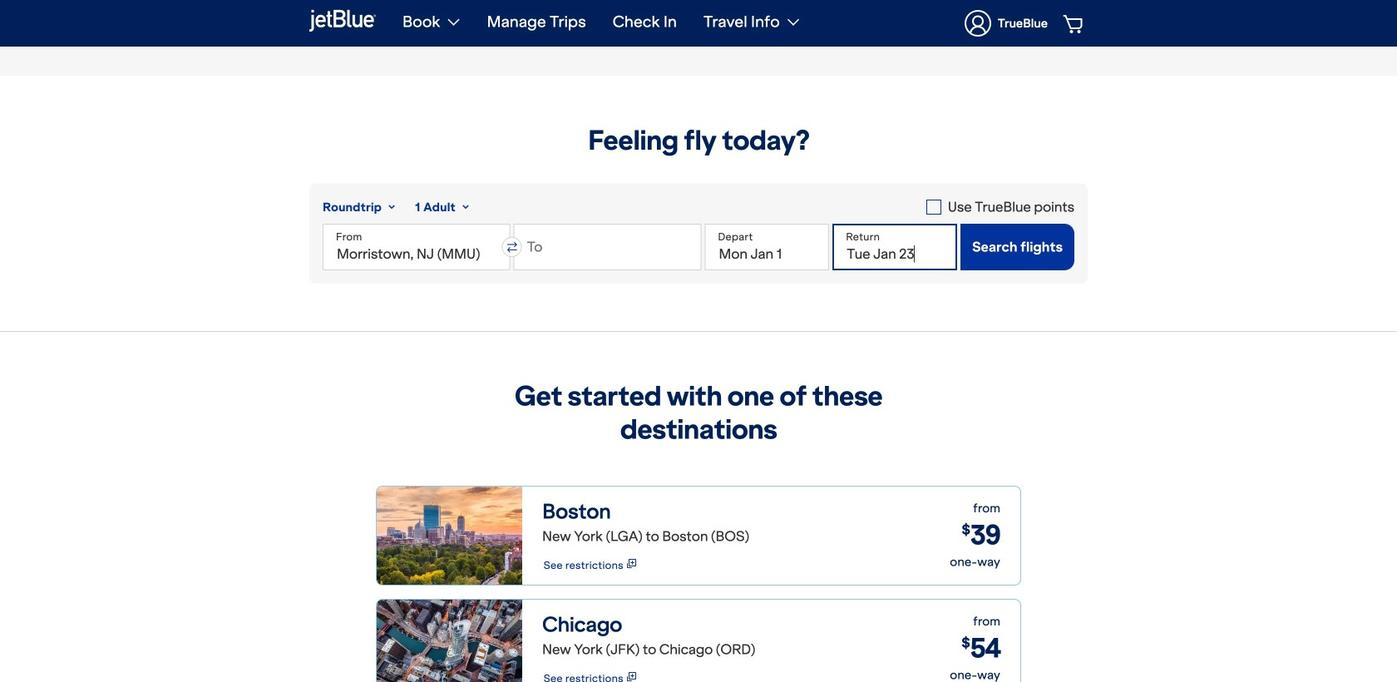 Task type: locate. For each thing, give the bounding box(es) containing it.
1 opens modal on same screen image from the left
[[624, 559, 636, 568]]

None text field
[[323, 224, 511, 270], [514, 224, 702, 270], [323, 224, 511, 270], [514, 224, 702, 270]]

2 opens modal on same screen image from the left
[[627, 672, 636, 682]]

opens modal on same screen image
[[624, 559, 636, 568], [627, 559, 636, 568]]

None checkbox
[[927, 197, 1075, 217]]

opens modal on same screen image
[[624, 672, 636, 682], [627, 672, 636, 682]]

navigation
[[389, 0, 1088, 47]]



Task type: vqa. For each thing, say whether or not it's contained in the screenshot.
JETBLUE HOME image on the top of page
no



Task type: describe. For each thing, give the bounding box(es) containing it.
shopping cart (empty) image
[[1064, 13, 1086, 33]]

boston image
[[377, 487, 523, 585]]

Depart Press DOWN ARROW key to select available dates field
[[705, 224, 830, 270]]

2 opens modal on same screen image from the left
[[627, 559, 636, 568]]

1 opens modal on same screen image from the left
[[624, 672, 636, 682]]

chicago image
[[377, 600, 523, 682]]

Return Press DOWN ARROW key to select available dates field
[[833, 224, 958, 270]]

jetblue image
[[310, 7, 376, 34]]



